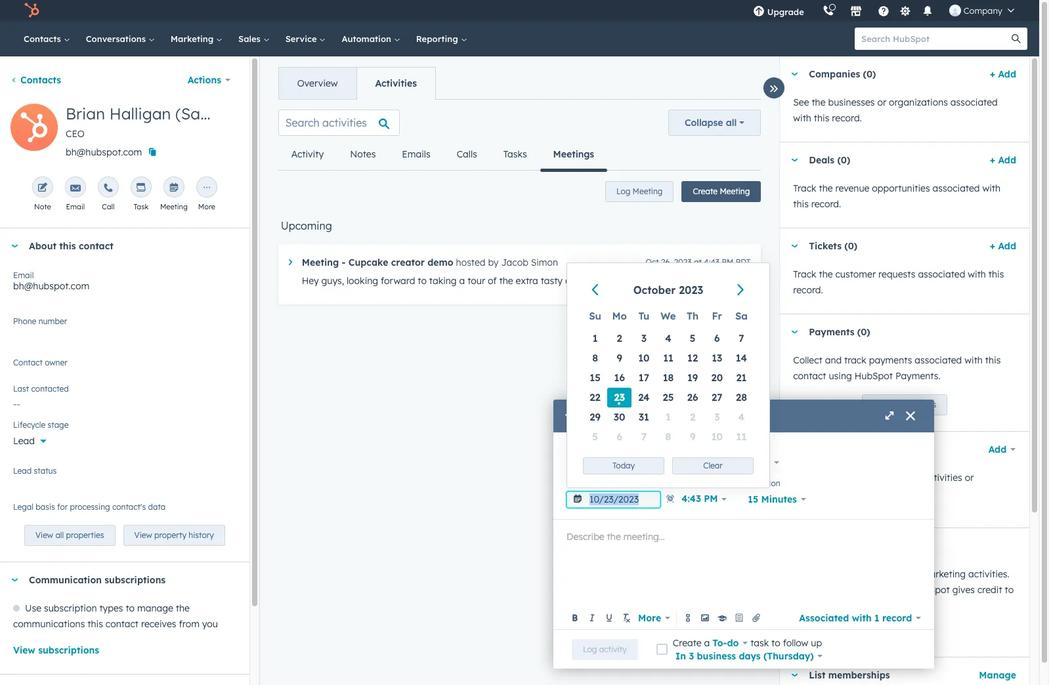 Task type: describe. For each thing, give the bounding box(es) containing it.
cupcake
[[348, 257, 388, 269]]

conversations link
[[78, 21, 163, 56]]

subscriptions for view subscriptions
[[38, 645, 99, 657]]

search image
[[1012, 34, 1021, 43]]

search button
[[1005, 28, 1027, 50]]

today
[[613, 461, 635, 471]]

collapse all button
[[668, 110, 761, 136]]

1 vertical spatial 5 menu item
[[583, 427, 607, 447]]

brian halligan (sample contact) ceo
[[66, 104, 306, 140]]

see for see the files attached to your activities or uploaded to this record.
[[793, 472, 809, 484]]

attribute contacts created to marketing activities. when a contact is created, hubspot gives credit to all that contact's interactions.
[[793, 569, 1014, 612]]

11 for the bottommost '11' menu item
[[736, 431, 747, 443]]

activity
[[599, 644, 627, 654]]

1 vertical spatial contacts
[[20, 74, 61, 86]]

to down files
[[837, 488, 846, 500]]

record. inside see the files attached to your activities or uploaded to this record.
[[866, 488, 896, 500]]

0 horizontal spatial 1 menu item
[[583, 329, 607, 349]]

menu containing company
[[744, 0, 1023, 21]]

1 vertical spatial 7 menu item
[[632, 427, 656, 447]]

hey guys, looking forward to taking a tour of the extra tasty cupcake factory tomorrow.
[[302, 275, 682, 287]]

track for track the revenue opportunities associated with this record.
[[793, 183, 816, 194]]

oct
[[646, 257, 659, 267]]

log meeting inside "button"
[[616, 186, 663, 196]]

add for track the revenue opportunities associated with this record.
[[998, 154, 1016, 166]]

caret image for payments (0)
[[791, 331, 798, 334]]

notifications image
[[922, 6, 933, 18]]

4:43 inside upcoming feed
[[704, 257, 720, 267]]

0 horizontal spatial 4
[[665, 332, 671, 345]]

4:43 pm
[[682, 493, 718, 505]]

brian for brian halligan (sample contact) ceo
[[66, 104, 105, 123]]

0 horizontal spatial 1
[[593, 332, 598, 345]]

memberships
[[828, 670, 890, 681]]

0 horizontal spatial 2 menu item
[[607, 329, 632, 349]]

0 horizontal spatial 3 menu item
[[632, 329, 656, 349]]

task
[[750, 637, 769, 649]]

associated with 1 record
[[799, 612, 912, 624]]

email image
[[70, 183, 81, 194]]

13 menu item
[[705, 349, 729, 368]]

11 for left '11' menu item
[[663, 352, 673, 364]]

6 for top 6 menu item
[[714, 332, 720, 345]]

6 for bottommost 6 menu item
[[617, 431, 622, 443]]

payments (0)
[[809, 326, 870, 338]]

1 vertical spatial 2 menu item
[[680, 408, 705, 427]]

associated for opportunities
[[933, 183, 980, 194]]

automation link
[[334, 21, 408, 56]]

view property history link
[[123, 525, 225, 546]]

hey
[[302, 275, 319, 287]]

communication subscriptions button
[[0, 563, 231, 598]]

log for log activity button
[[583, 644, 597, 654]]

more inside 'popup button'
[[638, 612, 661, 624]]

1 vertical spatial 2023
[[679, 284, 703, 297]]

log meeting button
[[605, 181, 674, 202]]

jacob simon image
[[949, 5, 961, 16]]

21 menu item
[[729, 368, 754, 388]]

0 vertical spatial 10 menu item
[[632, 349, 656, 368]]

1 horizontal spatial 7
[[739, 332, 744, 345]]

1 horizontal spatial 9
[[690, 431, 695, 443]]

settings image
[[900, 6, 911, 17]]

created,
[[874, 584, 909, 596]]

2023 inside upcoming feed
[[674, 257, 692, 267]]

next month image
[[733, 283, 748, 298]]

company
[[964, 5, 1002, 16]]

0 vertical spatial bh@hubspot.com
[[66, 146, 142, 158]]

email for email
[[66, 202, 85, 211]]

communication subscriptions
[[29, 575, 166, 586]]

calling icon image
[[822, 5, 834, 17]]

1 vertical spatial 1
[[666, 411, 671, 423]]

associated for payments
[[915, 355, 962, 366]]

0 horizontal spatial 10
[[638, 352, 650, 364]]

sa
[[735, 310, 748, 322]]

30 menu item
[[607, 408, 632, 427]]

add inside popup button
[[988, 444, 1007, 456]]

+ for see the businesses or organizations associated with this record.
[[990, 68, 995, 80]]

23 menu item
[[607, 388, 632, 408]]

contact inside attribute contacts created to marketing activities. when a contact is created, hubspot gives credit to all that contact's interactions.
[[829, 584, 862, 596]]

view for view subscriptions
[[13, 645, 35, 657]]

builder
[[878, 626, 910, 638]]

report
[[846, 626, 875, 638]]

more image
[[201, 183, 212, 194]]

upcoming feed
[[268, 99, 772, 320]]

companies (0)
[[809, 68, 876, 80]]

about this contact button
[[0, 228, 236, 264]]

0 vertical spatial 9 menu item
[[607, 349, 632, 368]]

1 vertical spatial 8 menu item
[[656, 427, 680, 447]]

history
[[189, 531, 214, 540]]

emails
[[402, 148, 430, 160]]

pm inside popup button
[[704, 493, 718, 505]]

legal basis for processing contact's data
[[13, 502, 166, 512]]

to-do button
[[712, 635, 748, 651]]

5 for the bottommost 5 'menu item'
[[592, 431, 598, 443]]

businesses
[[828, 97, 875, 108]]

activities button
[[356, 68, 435, 99]]

1 horizontal spatial 3 menu item
[[705, 408, 729, 427]]

contact inside 'collect and track payments associated with this contact using hubspot payments.'
[[793, 370, 826, 382]]

see the businesses or organizations associated with this record.
[[793, 97, 998, 124]]

to-do
[[712, 637, 739, 649]]

1 horizontal spatial 7 menu item
[[729, 329, 754, 349]]

(0) for tickets (0)
[[844, 240, 857, 252]]

about
[[29, 240, 56, 252]]

1 vertical spatial 10
[[711, 431, 723, 443]]

the inside use subscription types to manage the communications this contact receives from you
[[176, 603, 190, 615]]

deals
[[809, 154, 834, 166]]

manage
[[137, 603, 173, 615]]

see for see the businesses or organizations associated with this record.
[[793, 97, 809, 108]]

(0) for deals (0)
[[837, 154, 850, 166]]

+ for track the customer requests associated with this record.
[[990, 240, 995, 252]]

to inside use subscription types to manage the communications this contact receives from you
[[126, 603, 135, 615]]

29 menu item
[[583, 408, 607, 427]]

automation
[[342, 33, 394, 44]]

list memberships button
[[780, 658, 974, 685]]

payments
[[809, 326, 854, 338]]

18 menu item
[[656, 368, 680, 388]]

halligan for brian halligan (sample contact) ceo
[[109, 104, 171, 123]]

note image
[[37, 183, 48, 194]]

with for collect and track payments associated with this contact using hubspot payments.
[[965, 355, 983, 366]]

27
[[712, 391, 722, 404]]

requests
[[878, 269, 915, 280]]

(sample for brian halligan (sample contact)
[[636, 457, 674, 469]]

marketing
[[171, 33, 216, 44]]

31 menu item
[[632, 408, 656, 427]]

16
[[614, 372, 625, 384]]

attribution
[[793, 626, 843, 638]]

properties
[[66, 531, 104, 540]]

upgrade
[[767, 7, 804, 17]]

note
[[34, 202, 51, 211]]

forward
[[381, 275, 415, 287]]

caret image for deals (0)
[[791, 159, 798, 162]]

1 vertical spatial 4
[[738, 411, 745, 423]]

no owner button
[[13, 356, 236, 377]]

record. inside track the customer requests associated with this record.
[[793, 284, 823, 296]]

help image
[[878, 6, 889, 18]]

companies
[[809, 68, 860, 80]]

view all properties
[[35, 531, 104, 540]]

contact) for brian halligan (sample contact) ceo
[[241, 104, 306, 123]]

16 menu item
[[607, 368, 632, 388]]

brian halligan (sample contact)
[[567, 457, 716, 469]]

the for track the customer requests associated with this record.
[[819, 269, 833, 280]]

days
[[739, 650, 761, 662]]

1 vertical spatial 4 menu item
[[729, 408, 754, 427]]

clear button
[[672, 458, 754, 475]]

27 menu item
[[705, 388, 729, 408]]

calls
[[457, 148, 477, 160]]

subscription
[[44, 603, 97, 615]]

a inside upcoming feed
[[459, 275, 465, 287]]

2 horizontal spatial 3
[[714, 411, 720, 423]]

email for email bh@hubspot.com
[[13, 270, 34, 280]]

last contacted
[[13, 384, 69, 394]]

0 vertical spatial more
[[198, 202, 215, 211]]

service link
[[277, 21, 334, 56]]

halligan for brian halligan (sample contact)
[[594, 457, 633, 469]]

pm inside upcoming feed
[[722, 257, 734, 267]]

contact) for brian halligan (sample contact)
[[677, 457, 716, 469]]

when
[[793, 584, 818, 596]]

demo
[[428, 257, 453, 269]]

tasks
[[503, 148, 527, 160]]

hubspot inside 'collect and track payments associated with this contact using hubspot payments.'
[[855, 370, 893, 382]]

this inside track the customer requests associated with this record.
[[989, 269, 1004, 280]]

hubspot inside attribute contacts created to marketing activities. when a contact is created, hubspot gives credit to all that contact's interactions.
[[912, 584, 950, 596]]

owner up contacted
[[45, 358, 67, 368]]

1 vertical spatial 6 menu item
[[607, 427, 632, 447]]

caret image for tickets (0)
[[791, 245, 798, 248]]

looking
[[347, 275, 378, 287]]

associated inside the see the businesses or organizations associated with this record.
[[950, 97, 998, 108]]

contact's inside attribute contacts created to marketing activities. when a contact is created, hubspot gives credit to all that contact's interactions.
[[826, 600, 865, 612]]

lead for lead
[[13, 435, 35, 447]]

1 vertical spatial bh@hubspot.com
[[13, 280, 89, 292]]

0 horizontal spatial 7
[[641, 431, 647, 443]]

to right created
[[910, 569, 919, 580]]

factory
[[604, 275, 635, 287]]

task image
[[136, 183, 146, 194]]

types
[[99, 603, 123, 615]]

MM/DD/YYYY text field
[[567, 492, 660, 508]]

simon
[[531, 257, 558, 269]]

Last contacted text field
[[13, 392, 236, 413]]

call image
[[103, 183, 113, 194]]

a inside attribute contacts created to marketing activities. when a contact is created, hubspot gives credit to all that contact's interactions.
[[820, 584, 826, 596]]

log activity button
[[572, 639, 638, 660]]

this inside about this contact dropdown button
[[59, 240, 76, 252]]

all for collapse
[[726, 117, 737, 129]]

associated
[[799, 612, 849, 624]]

1 vertical spatial log meeting
[[585, 410, 650, 423]]

lead for lead status
[[13, 466, 32, 476]]

gives
[[952, 584, 975, 596]]

activities.
[[968, 569, 1009, 580]]

0 vertical spatial 6 menu item
[[705, 329, 729, 349]]

(0) for payments (0)
[[857, 326, 870, 338]]

collapse all
[[685, 117, 737, 129]]

record. inside the see the businesses or organizations associated with this record.
[[832, 112, 862, 124]]

1 vertical spatial 11 menu item
[[729, 427, 754, 447]]

oct 26, 2023 at 4:43 pm pdt
[[646, 257, 751, 267]]

and
[[825, 355, 842, 366]]

brian for brian halligan (sample contact)
[[567, 457, 591, 469]]

with for track the customer requests associated with this record.
[[968, 269, 986, 280]]

19 menu item
[[680, 368, 705, 388]]

4:43 pm button
[[666, 490, 727, 509]]

contact
[[13, 358, 43, 368]]

1 vertical spatial 1 menu item
[[656, 408, 680, 427]]

activities
[[923, 472, 962, 484]]

tasks button
[[490, 139, 540, 170]]



Task type: vqa. For each thing, say whether or not it's contained in the screenshot.


Task type: locate. For each thing, give the bounding box(es) containing it.
2 navigation from the top
[[278, 139, 607, 172]]

up inside set up payments link
[[888, 400, 897, 410]]

to inside upcoming feed
[[418, 275, 427, 287]]

11 menu item
[[656, 349, 680, 368], [729, 427, 754, 447]]

0 vertical spatial see
[[793, 97, 809, 108]]

20
[[711, 372, 723, 384]]

0 horizontal spatial subscriptions
[[38, 645, 99, 657]]

0 horizontal spatial 3
[[641, 332, 647, 345]]

0 vertical spatial 9
[[617, 352, 622, 364]]

0 vertical spatial or
[[877, 97, 886, 108]]

tomorrow.
[[638, 275, 682, 287]]

0 vertical spatial create
[[693, 186, 718, 196]]

the for see the files attached to your activities or uploaded to this record.
[[812, 472, 826, 484]]

3 menu item
[[632, 329, 656, 349], [705, 408, 729, 427]]

with for track the revenue opportunities associated with this record.
[[982, 183, 1001, 194]]

1 vertical spatial more
[[638, 612, 661, 624]]

lead status
[[13, 466, 57, 476]]

track down tickets
[[793, 269, 816, 280]]

contact inside use subscription types to manage the communications this contact receives from you
[[106, 619, 139, 630]]

0 horizontal spatial hubspot
[[855, 370, 893, 382]]

4 down we
[[665, 332, 671, 345]]

Search activities search field
[[278, 110, 400, 136]]

contact) inside popup button
[[677, 457, 716, 469]]

0 vertical spatial navigation
[[278, 67, 436, 100]]

5 menu item up 12
[[680, 329, 705, 349]]

caret image for about this contact
[[11, 245, 18, 248]]

1 inside popup button
[[874, 612, 879, 624]]

3 inside popup button
[[689, 650, 694, 662]]

4:43 down time
[[682, 493, 701, 505]]

7 down 31 menu item
[[641, 431, 647, 443]]

record. down tickets
[[793, 284, 823, 296]]

+ add for track the revenue opportunities associated with this record.
[[990, 154, 1016, 166]]

contact inside about this contact dropdown button
[[79, 240, 113, 252]]

associated right opportunities
[[933, 183, 980, 194]]

create inside button
[[693, 186, 718, 196]]

4 menu item down we
[[656, 329, 680, 349]]

1 horizontal spatial subscriptions
[[105, 575, 166, 586]]

4 menu item
[[656, 329, 680, 349], [729, 408, 754, 427]]

record. down attached
[[866, 488, 896, 500]]

caret image inside deals (0) dropdown button
[[791, 159, 798, 162]]

caret image left deals
[[791, 159, 798, 162]]

2 lead from the top
[[13, 466, 32, 476]]

brian halligan (sample contact) button
[[567, 454, 716, 472]]

0 horizontal spatial up
[[811, 637, 822, 649]]

contacts down hubspot link
[[24, 33, 63, 44]]

1 track from the top
[[793, 183, 816, 194]]

15 minutes
[[748, 494, 797, 505]]

caret image inside upcoming feed
[[289, 259, 292, 265]]

navigation containing activity
[[278, 139, 607, 172]]

the for see the businesses or organizations associated with this record.
[[812, 97, 826, 108]]

0 horizontal spatial contact)
[[241, 104, 306, 123]]

use
[[25, 603, 41, 615]]

basis
[[36, 502, 55, 512]]

12 menu item
[[680, 349, 705, 368]]

time
[[666, 478, 684, 488]]

3 + add from the top
[[990, 240, 1016, 252]]

15 for 15
[[590, 372, 601, 384]]

1 vertical spatial 10 menu item
[[705, 427, 729, 447]]

record. down revenue
[[811, 198, 841, 210]]

0 vertical spatial 3
[[641, 332, 647, 345]]

view subscriptions button
[[13, 643, 99, 659]]

caret image for communication subscriptions
[[11, 579, 18, 582]]

1 vertical spatial contact's
[[826, 600, 865, 612]]

1 horizontal spatial brian
[[567, 457, 591, 469]]

0 vertical spatial 6
[[714, 332, 720, 345]]

with inside track the customer requests associated with this record.
[[968, 269, 986, 280]]

this inside 'collect and track payments associated with this contact using hubspot payments.'
[[985, 355, 1001, 366]]

0 horizontal spatial 6
[[617, 431, 622, 443]]

4 down 28 menu item
[[738, 411, 745, 423]]

date
[[567, 478, 585, 488]]

5 menu item
[[680, 329, 705, 349], [583, 427, 607, 447]]

0 vertical spatial 5 menu item
[[680, 329, 705, 349]]

8 menu item
[[583, 349, 607, 368], [656, 427, 680, 447]]

+ add button for track the customer requests associated with this record.
[[990, 238, 1016, 254]]

caret image inside about this contact dropdown button
[[11, 245, 18, 248]]

the inside see the files attached to your activities or uploaded to this record.
[[812, 472, 826, 484]]

with inside associated with 1 record popup button
[[852, 612, 872, 624]]

7 menu item down 31
[[632, 427, 656, 447]]

the left revenue
[[819, 183, 833, 194]]

log inside button
[[583, 644, 597, 654]]

2 + from the top
[[990, 154, 995, 166]]

24
[[638, 391, 650, 404]]

0 horizontal spatial 4:43
[[682, 493, 701, 505]]

4:43
[[704, 257, 720, 267], [682, 493, 701, 505]]

create for create a
[[673, 637, 702, 649]]

tickets (0) button
[[780, 228, 985, 264]]

hubspot down 'marketing' at the bottom of the page
[[912, 584, 950, 596]]

owner up last contacted
[[29, 363, 55, 375]]

to right "credit"
[[1005, 584, 1014, 596]]

2 for the bottommost 2 menu item
[[690, 411, 695, 423]]

email inside email bh@hubspot.com
[[13, 270, 34, 280]]

0 horizontal spatial halligan
[[109, 104, 171, 123]]

all inside popup button
[[726, 117, 737, 129]]

10 up 17
[[638, 352, 650, 364]]

caret image down upcoming
[[289, 259, 292, 265]]

caret image left communication
[[11, 579, 18, 582]]

2 + add button from the top
[[990, 152, 1016, 168]]

1 menu item down su
[[583, 329, 607, 349]]

the for track the revenue opportunities associated with this record.
[[819, 183, 833, 194]]

31
[[639, 411, 649, 423]]

1 vertical spatial payments
[[899, 400, 936, 410]]

5 down 29 menu item at the bottom right of page
[[592, 431, 598, 443]]

using
[[829, 370, 852, 382]]

1 horizontal spatial pm
[[722, 257, 734, 267]]

marketplaces button
[[842, 0, 870, 21]]

2 vertical spatial + add button
[[990, 238, 1016, 254]]

+ add button for see the businesses or organizations associated with this record.
[[990, 66, 1016, 82]]

calling icon button
[[817, 2, 839, 19]]

track inside track the revenue opportunities associated with this record.
[[793, 183, 816, 194]]

Search HubSpot search field
[[855, 28, 1016, 50]]

with inside the see the businesses or organizations associated with this record.
[[793, 112, 811, 124]]

2 see from the top
[[793, 472, 809, 484]]

emails button
[[389, 139, 444, 170]]

all for view
[[55, 531, 64, 540]]

caret image inside payments (0) dropdown button
[[791, 331, 798, 334]]

payments down payments (0) dropdown button
[[869, 355, 912, 366]]

upgrade image
[[753, 6, 765, 18]]

or inside the see the businesses or organizations associated with this record.
[[877, 97, 886, 108]]

15 for 15 minutes
[[748, 494, 758, 505]]

with inside track the revenue opportunities associated with this record.
[[982, 183, 1001, 194]]

3 + add button from the top
[[990, 238, 1016, 254]]

0 horizontal spatial 4 menu item
[[656, 329, 680, 349]]

organizations
[[889, 97, 948, 108]]

pm
[[722, 257, 734, 267], [704, 493, 718, 505]]

2 vertical spatial all
[[793, 600, 803, 612]]

10 up clear
[[711, 431, 723, 443]]

12
[[687, 352, 698, 364]]

today button
[[583, 458, 664, 475]]

this inside track the revenue opportunities associated with this record.
[[793, 198, 809, 210]]

contact) inside brian halligan (sample contact) ceo
[[241, 104, 306, 123]]

legal
[[13, 502, 33, 512]]

hubspot image
[[24, 3, 39, 18]]

subscriptions for communication subscriptions
[[105, 575, 166, 586]]

view subscriptions
[[13, 645, 99, 657]]

track the customer requests associated with this record.
[[793, 269, 1004, 296]]

email down the about
[[13, 270, 34, 280]]

1 lead from the top
[[13, 435, 35, 447]]

see inside see the files attached to your activities or uploaded to this record.
[[793, 472, 809, 484]]

(sample inside brian halligan (sample contact) ceo
[[175, 104, 237, 123]]

a left tour
[[459, 275, 465, 287]]

6 menu item
[[705, 329, 729, 349], [607, 427, 632, 447]]

associated for requests
[[918, 269, 965, 280]]

subscriptions inside 'button'
[[38, 645, 99, 657]]

2 for the leftmost 2 menu item
[[617, 332, 622, 345]]

hubspot down track
[[855, 370, 893, 382]]

0 vertical spatial 2023
[[674, 257, 692, 267]]

duration
[[748, 479, 780, 488]]

halligan inside brian halligan (sample contact) ceo
[[109, 104, 171, 123]]

1 vertical spatial create
[[673, 637, 702, 649]]

associated inside 'collect and track payments associated with this contact using hubspot payments.'
[[915, 355, 962, 366]]

1 see from the top
[[793, 97, 809, 108]]

create meeting button
[[682, 181, 761, 202]]

view property history
[[134, 531, 214, 540]]

track inside track the customer requests associated with this record.
[[793, 269, 816, 280]]

su
[[589, 310, 601, 322]]

contact's left data
[[112, 502, 146, 512]]

of
[[488, 275, 497, 287]]

4:43 right at
[[704, 257, 720, 267]]

bh@hubspot.com down ceo
[[66, 146, 142, 158]]

1 navigation from the top
[[278, 67, 436, 100]]

1 vertical spatial brian
[[567, 457, 591, 469]]

1 horizontal spatial 9 menu item
[[680, 427, 705, 447]]

see inside the see the businesses or organizations associated with this record.
[[793, 97, 809, 108]]

overview
[[297, 77, 338, 89]]

17 menu item
[[632, 368, 656, 388]]

brian inside popup button
[[567, 457, 591, 469]]

attribution report builder button
[[793, 624, 929, 641]]

contacts link down hubspot link
[[16, 21, 78, 56]]

0 horizontal spatial more
[[198, 202, 215, 211]]

caret image
[[11, 245, 18, 248], [289, 259, 292, 265], [791, 674, 798, 677]]

contact) up time
[[677, 457, 716, 469]]

activities
[[375, 77, 417, 89]]

1 vertical spatial contacts link
[[11, 74, 61, 86]]

contact owner no owner
[[13, 358, 67, 375]]

caret image left tickets
[[791, 245, 798, 248]]

2 vertical spatial +
[[990, 240, 995, 252]]

0 horizontal spatial 7 menu item
[[632, 427, 656, 447]]

revenue
[[835, 183, 869, 194]]

15 inside menu item
[[590, 372, 601, 384]]

create for create meeting
[[693, 186, 718, 196]]

all inside attribute contacts created to marketing activities. when a contact is created, hubspot gives credit to all that contact's interactions.
[[793, 600, 803, 612]]

0 horizontal spatial 8 menu item
[[583, 349, 607, 368]]

to
[[418, 275, 427, 287], [890, 472, 899, 484], [837, 488, 846, 500], [910, 569, 919, 580], [1005, 584, 1014, 596], [126, 603, 135, 615], [771, 637, 780, 649]]

associated right requests
[[918, 269, 965, 280]]

28 menu item
[[729, 388, 754, 408]]

3 menu item down tu
[[632, 329, 656, 349]]

the inside upcoming feed
[[499, 275, 513, 287]]

(0) for companies (0)
[[863, 68, 876, 80]]

1 vertical spatial 5
[[592, 431, 598, 443]]

0 horizontal spatial 6 menu item
[[607, 427, 632, 447]]

contact down contacts
[[829, 584, 862, 596]]

1 vertical spatial navigation
[[278, 139, 607, 172]]

caret image left companies
[[791, 73, 798, 76]]

1
[[593, 332, 598, 345], [666, 411, 671, 423], [874, 612, 879, 624]]

meeting inside button
[[720, 186, 750, 196]]

3 + from the top
[[990, 240, 995, 252]]

1 horizontal spatial 10 menu item
[[705, 427, 729, 447]]

associated inside track the customer requests associated with this record.
[[918, 269, 965, 280]]

1 horizontal spatial 4 menu item
[[729, 408, 754, 427]]

all
[[726, 117, 737, 129], [55, 531, 64, 540], [793, 600, 803, 612]]

0 vertical spatial contact's
[[112, 502, 146, 512]]

(0) inside dropdown button
[[857, 326, 870, 338]]

11 menu item up 18
[[656, 349, 680, 368]]

1 horizontal spatial 2
[[690, 411, 695, 423]]

9 menu item
[[607, 349, 632, 368], [680, 427, 705, 447]]

+ add for see the businesses or organizations associated with this record.
[[990, 68, 1016, 80]]

8 up 15 menu item
[[592, 352, 598, 364]]

(sample
[[175, 104, 237, 123], [636, 457, 674, 469]]

3 right in
[[689, 650, 694, 662]]

caret image for list memberships
[[791, 674, 798, 677]]

set up payments link
[[862, 395, 947, 416]]

1 horizontal spatial 15
[[748, 494, 758, 505]]

contacts
[[24, 33, 63, 44], [20, 74, 61, 86]]

1 vertical spatial lead
[[13, 466, 32, 476]]

2 track from the top
[[793, 269, 816, 280]]

1 horizontal spatial email
[[66, 202, 85, 211]]

all left properties
[[55, 531, 64, 540]]

files
[[828, 472, 846, 484]]

0 horizontal spatial contact's
[[112, 502, 146, 512]]

1 vertical spatial contact)
[[677, 457, 716, 469]]

2023
[[674, 257, 692, 267], [679, 284, 703, 297]]

6 menu item down the 30
[[607, 427, 632, 447]]

2 menu item
[[607, 329, 632, 349], [680, 408, 705, 427]]

menu
[[744, 0, 1023, 21]]

the inside the see the businesses or organizations associated with this record.
[[812, 97, 826, 108]]

1 vertical spatial +
[[990, 154, 995, 166]]

0 horizontal spatial or
[[877, 97, 886, 108]]

payments inside 'collect and track payments associated with this contact using hubspot payments.'
[[869, 355, 912, 366]]

(sample for brian halligan (sample contact) ceo
[[175, 104, 237, 123]]

0 vertical spatial 4 menu item
[[656, 329, 680, 349]]

marketplaces image
[[850, 6, 862, 18]]

26
[[687, 391, 698, 404]]

subscriptions down "communications" at the left bottom of page
[[38, 645, 99, 657]]

to right types
[[126, 603, 135, 615]]

previous month image
[[589, 283, 603, 298]]

11 up 18
[[663, 352, 673, 364]]

associated inside track the revenue opportunities associated with this record.
[[933, 183, 980, 194]]

or right activities on the bottom
[[965, 472, 974, 484]]

0 vertical spatial (sample
[[175, 104, 237, 123]]

1 vertical spatial 8
[[665, 431, 671, 443]]

1 vertical spatial 4:43
[[682, 493, 701, 505]]

10 menu item up 17
[[632, 349, 656, 368]]

email
[[66, 202, 85, 211], [13, 270, 34, 280]]

24 menu item
[[632, 388, 656, 408]]

0 vertical spatial +
[[990, 68, 995, 80]]

activity button
[[278, 139, 337, 170]]

+ add for track the customer requests associated with this record.
[[990, 240, 1016, 252]]

the inside track the revenue opportunities associated with this record.
[[819, 183, 833, 194]]

Phone number text field
[[13, 314, 236, 341]]

28
[[736, 391, 747, 404]]

26 menu item
[[680, 388, 705, 408]]

a
[[459, 275, 465, 287], [820, 584, 826, 596], [704, 637, 710, 649]]

0 vertical spatial 2 menu item
[[607, 329, 632, 349]]

track the revenue opportunities associated with this record.
[[793, 183, 1001, 210]]

0 vertical spatial 4
[[665, 332, 671, 345]]

outcome
[[728, 442, 762, 452]]

2 + add from the top
[[990, 154, 1016, 166]]

calls button
[[444, 139, 490, 170]]

menu item
[[813, 0, 816, 21]]

(sample up time
[[636, 457, 674, 469]]

1 + add from the top
[[990, 68, 1016, 80]]

this inside the see the businesses or organizations associated with this record.
[[814, 112, 829, 124]]

14
[[736, 352, 747, 364]]

contact) up activity button
[[241, 104, 306, 123]]

or down companies (0) "dropdown button"
[[877, 97, 886, 108]]

25 menu item
[[656, 388, 680, 408]]

follow
[[783, 637, 808, 649]]

we
[[661, 310, 676, 322]]

(0) inside "dropdown button"
[[863, 68, 876, 80]]

1 vertical spatial log
[[585, 410, 605, 423]]

to left "your"
[[890, 472, 899, 484]]

notifications button
[[916, 0, 939, 21]]

0 horizontal spatial (sample
[[175, 104, 237, 123]]

(0) up track
[[857, 326, 870, 338]]

4
[[665, 332, 671, 345], [738, 411, 745, 423]]

minutes
[[761, 494, 797, 505]]

lead down lifecycle
[[13, 435, 35, 447]]

with
[[793, 112, 811, 124], [982, 183, 1001, 194], [968, 269, 986, 280], [965, 355, 983, 366], [852, 612, 872, 624]]

the up the from
[[176, 603, 190, 615]]

payments
[[869, 355, 912, 366], [899, 400, 936, 410]]

no
[[13, 363, 26, 375]]

6 up 13
[[714, 332, 720, 345]]

caret image
[[791, 73, 798, 76], [791, 159, 798, 162], [791, 245, 798, 248], [791, 331, 798, 334], [11, 579, 18, 582]]

0 vertical spatial contacts link
[[16, 21, 78, 56]]

9 menu item up clear
[[680, 427, 705, 447]]

caret image inside list memberships dropdown button
[[791, 674, 798, 677]]

lead inside popup button
[[13, 435, 35, 447]]

11 up canceled
[[736, 431, 747, 443]]

last
[[13, 384, 29, 394]]

meeting inside "button"
[[633, 186, 663, 196]]

record. inside track the revenue opportunities associated with this record.
[[811, 198, 841, 210]]

1 vertical spatial up
[[811, 637, 822, 649]]

2 vertical spatial 1
[[874, 612, 879, 624]]

activity
[[291, 148, 324, 160]]

1 horizontal spatial all
[[726, 117, 737, 129]]

add
[[998, 68, 1016, 80], [998, 154, 1016, 166], [998, 240, 1016, 252], [988, 444, 1007, 456]]

view for view all properties
[[35, 531, 53, 540]]

navigation
[[278, 67, 436, 100], [278, 139, 607, 172]]

1 vertical spatial + add
[[990, 154, 1016, 166]]

7 menu item
[[729, 329, 754, 349], [632, 427, 656, 447]]

1 vertical spatial 15
[[748, 494, 758, 505]]

10 menu item up clear
[[705, 427, 729, 447]]

7 menu item up 14
[[729, 329, 754, 349]]

1 horizontal spatial (sample
[[636, 457, 674, 469]]

credit
[[977, 584, 1002, 596]]

8 menu item up brian halligan (sample contact) popup button
[[656, 427, 680, 447]]

3 menu item down 27
[[705, 408, 729, 427]]

the inside track the customer requests associated with this record.
[[819, 269, 833, 280]]

meetings button
[[540, 139, 607, 172]]

creator
[[391, 257, 425, 269]]

in
[[675, 650, 686, 662]]

add for track the customer requests associated with this record.
[[998, 240, 1016, 252]]

subscriptions up manage
[[105, 575, 166, 586]]

6
[[714, 332, 720, 345], [617, 431, 622, 443]]

5 for topmost 5 'menu item'
[[690, 332, 696, 345]]

20 menu item
[[705, 368, 729, 388]]

contacts link up edit popup button
[[11, 74, 61, 86]]

0 vertical spatial 1
[[593, 332, 598, 345]]

3
[[641, 332, 647, 345], [714, 411, 720, 423], [689, 650, 694, 662]]

contact's up associated with 1 record
[[826, 600, 865, 612]]

0 horizontal spatial brian
[[66, 104, 105, 123]]

0 vertical spatial track
[[793, 183, 816, 194]]

8 menu item up 22
[[583, 349, 607, 368]]

0 horizontal spatial all
[[55, 531, 64, 540]]

contacts link
[[16, 21, 78, 56], [11, 74, 61, 86]]

at
[[694, 257, 702, 267]]

view for view property history
[[134, 531, 152, 540]]

to right "task" at the right
[[771, 637, 780, 649]]

1 + from the top
[[990, 68, 995, 80]]

all left that
[[793, 600, 803, 612]]

5 up 12
[[690, 332, 696, 345]]

or inside see the files attached to your activities or uploaded to this record.
[[965, 472, 974, 484]]

(0) right deals
[[837, 154, 850, 166]]

log inside "button"
[[616, 186, 630, 196]]

this inside use subscription types to manage the communications this contact receives from you
[[87, 619, 103, 630]]

1 down 25 menu item
[[666, 411, 671, 423]]

expand dialog image
[[884, 412, 895, 422]]

manage link
[[979, 668, 1016, 683]]

8 for the top 8 menu item
[[592, 352, 598, 364]]

log for log meeting "button"
[[616, 186, 630, 196]]

+ for track the revenue opportunities associated with this record.
[[990, 154, 995, 166]]

meeting image
[[169, 183, 179, 194]]

1 horizontal spatial a
[[704, 637, 710, 649]]

canceled button
[[728, 454, 779, 472]]

brian inside brian halligan (sample contact) ceo
[[66, 104, 105, 123]]

hubspot link
[[16, 3, 49, 18]]

navigation inside upcoming feed
[[278, 139, 607, 172]]

15 menu item
[[583, 368, 607, 388]]

call
[[102, 202, 115, 211]]

22
[[590, 391, 601, 404]]

communications
[[13, 619, 85, 630]]

up up expand dialog icon
[[888, 400, 897, 410]]

see down companies
[[793, 97, 809, 108]]

0 vertical spatial contact)
[[241, 104, 306, 123]]

0 vertical spatial 11 menu item
[[656, 349, 680, 368]]

add for see the businesses or organizations associated with this record.
[[998, 68, 1016, 80]]

caret image inside tickets (0) dropdown button
[[791, 245, 798, 248]]

th
[[687, 310, 699, 322]]

brian
[[66, 104, 105, 123], [567, 457, 591, 469]]

15 down the duration
[[748, 494, 758, 505]]

2 menu item down mo
[[607, 329, 632, 349]]

0 vertical spatial 5
[[690, 332, 696, 345]]

caret image for companies (0)
[[791, 73, 798, 76]]

6 down 30 'menu item'
[[617, 431, 622, 443]]

created
[[874, 569, 907, 580]]

8 up brian halligan (sample contact) popup button
[[665, 431, 671, 443]]

business
[[697, 650, 736, 662]]

track for track the customer requests associated with this record.
[[793, 269, 816, 280]]

view down "communications" at the left bottom of page
[[13, 645, 35, 657]]

0 horizontal spatial 10 menu item
[[632, 349, 656, 368]]

1 menu item down 25
[[656, 408, 680, 427]]

1 horizontal spatial 11
[[736, 431, 747, 443]]

1 vertical spatial halligan
[[594, 457, 633, 469]]

7 up 14
[[739, 332, 744, 345]]

associated right the organizations
[[950, 97, 998, 108]]

2 down mo
[[617, 332, 622, 345]]

0 vertical spatial log
[[616, 186, 630, 196]]

bh@hubspot.com
[[66, 146, 142, 158], [13, 280, 89, 292]]

0 vertical spatial pm
[[722, 257, 734, 267]]

more button
[[635, 609, 673, 627]]

caret image inside communication subscriptions "dropdown button"
[[11, 579, 18, 582]]

1 vertical spatial a
[[820, 584, 826, 596]]

the right of
[[499, 275, 513, 287]]

view down "basis"
[[35, 531, 53, 540]]

0 vertical spatial 7 menu item
[[729, 329, 754, 349]]

contacts inside 'contacts' link
[[24, 33, 63, 44]]

tour
[[468, 275, 485, 287]]

pm down clear button
[[704, 493, 718, 505]]

1 horizontal spatial caret image
[[289, 259, 292, 265]]

meeting
[[633, 186, 663, 196], [720, 186, 750, 196], [160, 202, 188, 211], [302, 257, 339, 269], [608, 410, 650, 423]]

0 vertical spatial log meeting
[[616, 186, 663, 196]]

1 + add button from the top
[[990, 66, 1016, 82]]

0 vertical spatial hubspot
[[855, 370, 893, 382]]

set
[[873, 400, 885, 410]]

about this contact
[[29, 240, 113, 252]]

the down tickets
[[819, 269, 833, 280]]

6 menu item up 13
[[705, 329, 729, 349]]

0 horizontal spatial 2
[[617, 332, 622, 345]]

contact
[[79, 240, 113, 252], [793, 370, 826, 382], [829, 584, 862, 596], [106, 619, 139, 630]]

view inside 'button'
[[13, 645, 35, 657]]

0 horizontal spatial 11 menu item
[[656, 349, 680, 368]]

contact down collect
[[793, 370, 826, 382]]

brian down attendees
[[567, 457, 591, 469]]

for
[[57, 502, 68, 512]]

4:43 inside popup button
[[682, 493, 701, 505]]

navigation containing overview
[[278, 67, 436, 100]]

minimize dialog image
[[564, 412, 574, 422]]

caret image inside companies (0) "dropdown button"
[[791, 73, 798, 76]]

this inside see the files attached to your activities or uploaded to this record.
[[848, 488, 864, 500]]

15 inside popup button
[[748, 494, 758, 505]]

halligan inside popup button
[[594, 457, 633, 469]]

14 menu item
[[729, 349, 754, 368]]

0 vertical spatial payments
[[869, 355, 912, 366]]

the up uploaded
[[812, 472, 826, 484]]

10 menu item
[[632, 349, 656, 368], [705, 427, 729, 447]]

1 menu item
[[583, 329, 607, 349], [656, 408, 680, 427]]

1 horizontal spatial 5 menu item
[[680, 329, 705, 349]]

0 vertical spatial a
[[459, 275, 465, 287]]

company button
[[941, 0, 1022, 21]]

1 horizontal spatial 2 menu item
[[680, 408, 705, 427]]

2023 left at
[[674, 257, 692, 267]]

8 for bottom 8 menu item
[[665, 431, 671, 443]]

0 vertical spatial 8 menu item
[[583, 349, 607, 368]]

subscriptions inside "dropdown button"
[[105, 575, 166, 586]]

close dialog image
[[905, 412, 916, 422]]

1 down su
[[593, 332, 598, 345]]

caret image up collect
[[791, 331, 798, 334]]

(sample inside popup button
[[636, 457, 674, 469]]

1 vertical spatial track
[[793, 269, 816, 280]]

+ add button for track the revenue opportunities associated with this record.
[[990, 152, 1016, 168]]

to down meeting - cupcake creator demo hosted by jacob simon
[[418, 275, 427, 287]]

upcoming
[[281, 219, 332, 232]]

record. down 'businesses'
[[832, 112, 862, 124]]

1 horizontal spatial 5
[[690, 332, 696, 345]]

brian up ceo
[[66, 104, 105, 123]]

9 up clear button
[[690, 431, 695, 443]]

the down companies
[[812, 97, 826, 108]]

22 menu item
[[583, 388, 607, 408]]

with inside 'collect and track payments associated with this contact using hubspot payments.'
[[965, 355, 983, 366]]



